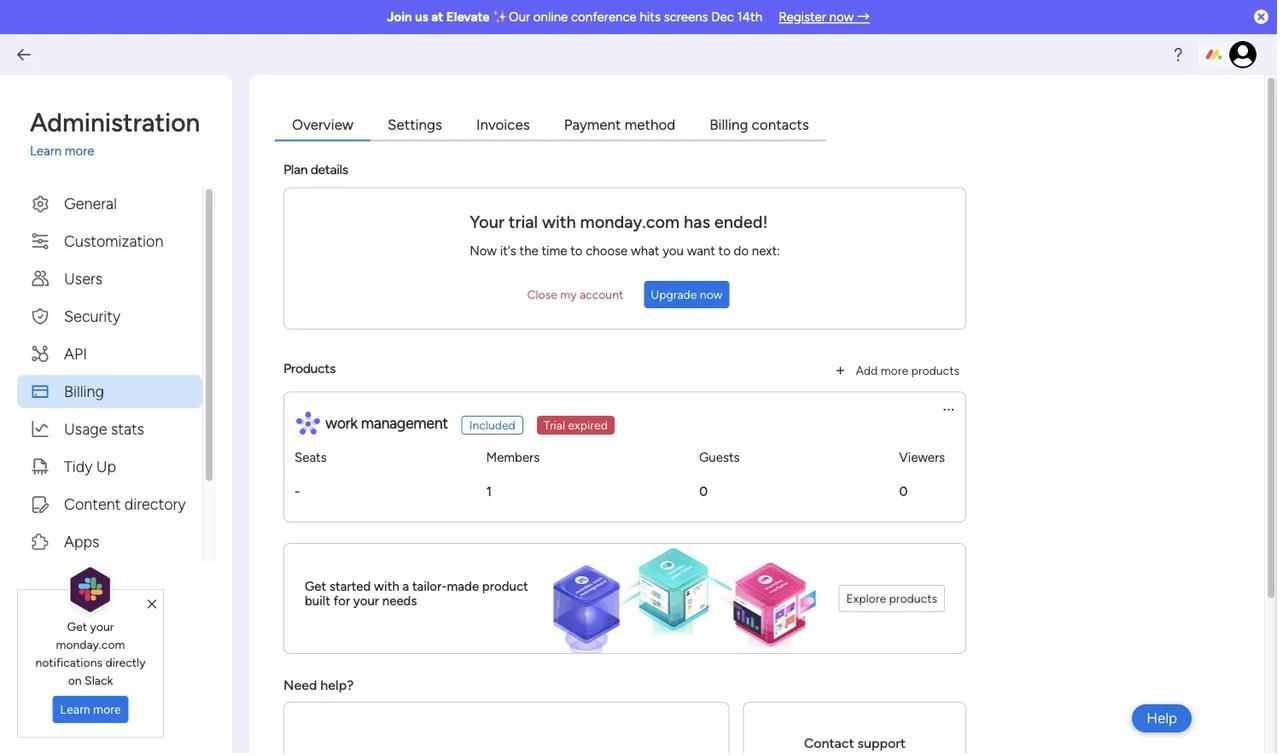 Task type: describe. For each thing, give the bounding box(es) containing it.
customization button
[[17, 224, 202, 258]]

register now → link
[[779, 9, 870, 25]]

close my account button
[[521, 281, 631, 308]]

members
[[486, 450, 540, 466]]

join
[[387, 9, 412, 25]]

directly
[[105, 655, 146, 670]]

plan details
[[284, 161, 348, 178]]

now
[[470, 243, 497, 258]]

kendall parks image
[[1230, 41, 1257, 68]]

add more products
[[856, 363, 960, 378]]

settings
[[388, 116, 442, 133]]

overview link
[[275, 109, 371, 141]]

us
[[415, 9, 429, 25]]

add
[[856, 363, 878, 378]]

contacts
[[752, 116, 810, 133]]

billing contacts link
[[693, 109, 827, 141]]

you
[[663, 243, 684, 258]]

content
[[64, 495, 121, 513]]

explore products
[[847, 592, 938, 606]]

overview
[[292, 116, 354, 133]]

learn more link
[[30, 142, 215, 161]]

security button
[[17, 299, 202, 333]]

get your monday.com notifications directly on slack
[[35, 619, 146, 687]]

work management
[[325, 414, 448, 432]]

billing for billing
[[64, 382, 104, 400]]

now for register
[[830, 9, 854, 25]]

learn more button
[[53, 696, 128, 723]]

administration
[[30, 107, 200, 138]]

learn more
[[60, 703, 121, 717]]

tidy
[[64, 457, 92, 475]]

up
[[96, 457, 116, 475]]

tidy up
[[64, 457, 116, 475]]

with for started
[[374, 579, 400, 594]]

needs
[[382, 593, 417, 609]]

register now →
[[779, 9, 870, 25]]

products
[[284, 360, 336, 376]]

14th
[[738, 9, 763, 25]]

guests
[[700, 450, 740, 466]]

a
[[403, 579, 409, 594]]

viewers
[[900, 450, 946, 466]]

online
[[534, 9, 568, 25]]

dec
[[712, 9, 734, 25]]

learn inside administration learn more
[[30, 144, 62, 159]]

tidy up button
[[17, 450, 202, 483]]

management
[[361, 414, 448, 432]]

account
[[580, 287, 624, 302]]

monday.com inside get your monday.com notifications directly on slack
[[56, 637, 125, 652]]

register
[[779, 9, 827, 25]]

help button
[[1133, 705, 1192, 733]]

settings link
[[371, 109, 459, 141]]

made
[[447, 579, 479, 594]]

slack
[[85, 673, 113, 687]]

details
[[311, 161, 348, 178]]

on
[[68, 673, 82, 687]]

invoices link
[[459, 109, 547, 141]]

back to workspace image
[[15, 46, 32, 63]]

support
[[858, 735, 906, 751]]

included
[[470, 418, 516, 433]]

add more products button
[[825, 357, 967, 384]]

api
[[64, 344, 87, 363]]

more for add more products
[[881, 363, 909, 378]]

2 to from the left
[[719, 243, 731, 258]]

payment
[[564, 116, 621, 133]]

0 for guests
[[700, 483, 708, 499]]

contact support
[[804, 735, 906, 751]]

notifications
[[35, 655, 102, 670]]

upgrade now
[[651, 287, 723, 302]]

your trial with monday.com has ended!
[[470, 211, 768, 232]]

trial
[[509, 211, 538, 232]]

need help?
[[284, 677, 354, 693]]

time
[[542, 243, 568, 258]]

now for upgrade
[[700, 287, 723, 302]]

your inside get started with a tailor-made product built for your needs
[[353, 593, 379, 609]]

payment method
[[564, 116, 676, 133]]

choose
[[586, 243, 628, 258]]

billing button
[[17, 375, 202, 408]]

my
[[561, 287, 577, 302]]

started
[[330, 579, 371, 594]]

products inside "button"
[[890, 592, 938, 606]]

elevate
[[447, 9, 490, 25]]

close my account
[[527, 287, 624, 302]]



Task type: locate. For each thing, give the bounding box(es) containing it.
learn down administration
[[30, 144, 62, 159]]

expired
[[568, 418, 608, 433]]

1 horizontal spatial billing
[[710, 116, 749, 133]]

0 vertical spatial learn
[[30, 144, 62, 159]]

now left →
[[830, 9, 854, 25]]

1 to from the left
[[571, 243, 583, 258]]

1 vertical spatial now
[[700, 287, 723, 302]]

help
[[1147, 710, 1178, 727]]

0 down guests
[[700, 483, 708, 499]]

need
[[284, 677, 317, 693]]

billing up usage
[[64, 382, 104, 400]]

learn down 'on'
[[60, 703, 90, 717]]

help?
[[321, 677, 354, 693]]

invoices
[[477, 116, 530, 133]]

billing contacts
[[710, 116, 810, 133]]

to
[[571, 243, 583, 258], [719, 243, 731, 258]]

dapulse x slim image
[[147, 597, 156, 612]]

get
[[305, 579, 327, 594], [67, 619, 87, 634]]

0 vertical spatial your
[[353, 593, 379, 609]]

0 vertical spatial monday.com
[[580, 211, 680, 232]]

now inside button
[[700, 287, 723, 302]]

get inside get your monday.com notifications directly on slack
[[67, 619, 87, 634]]

0 vertical spatial with
[[542, 211, 576, 232]]

do
[[734, 243, 749, 258]]

join us at elevate ✨ our online conference hits screens dec 14th
[[387, 9, 763, 25]]

it's
[[500, 243, 517, 258]]

1 horizontal spatial now
[[830, 9, 854, 25]]

with left a
[[374, 579, 400, 594]]

your right for
[[353, 593, 379, 609]]

your inside get your monday.com notifications directly on slack
[[90, 619, 114, 634]]

0 horizontal spatial your
[[90, 619, 114, 634]]

get started with a tailor-made product built for your needs
[[305, 579, 529, 609]]

our
[[509, 9, 531, 25]]

1 vertical spatial products
[[890, 592, 938, 606]]

0 vertical spatial billing
[[710, 116, 749, 133]]

users
[[64, 269, 103, 287]]

administration learn more
[[30, 107, 200, 159]]

0 for viewers
[[900, 483, 908, 499]]

customization
[[64, 231, 164, 250]]

get for started
[[305, 579, 327, 594]]

0 horizontal spatial with
[[374, 579, 400, 594]]

trial
[[544, 418, 566, 433]]

more down administration
[[65, 144, 94, 159]]

with up time
[[542, 211, 576, 232]]

1 horizontal spatial get
[[305, 579, 327, 594]]

1 vertical spatial billing
[[64, 382, 104, 400]]

with for trial
[[542, 211, 576, 232]]

1 vertical spatial more
[[881, 363, 909, 378]]

get left for
[[305, 579, 327, 594]]

get up notifications
[[67, 619, 87, 634]]

0 vertical spatial more
[[65, 144, 94, 159]]

tailor-
[[412, 579, 447, 594]]

work
[[325, 414, 358, 432]]

0 horizontal spatial to
[[571, 243, 583, 258]]

explore products button
[[839, 585, 946, 612]]

0 horizontal spatial billing
[[64, 382, 104, 400]]

trial expired
[[544, 418, 608, 433]]

products
[[912, 363, 960, 378], [890, 592, 938, 606]]

super center image
[[532, 544, 822, 653]]

method
[[625, 116, 676, 133]]

to right time
[[571, 243, 583, 258]]

hits
[[640, 9, 661, 25]]

0 horizontal spatial now
[[700, 287, 723, 302]]

users button
[[17, 262, 202, 295]]

close
[[527, 287, 558, 302]]

has
[[684, 211, 711, 232]]

directory
[[125, 495, 186, 513]]

now
[[830, 9, 854, 25], [700, 287, 723, 302]]

monday.com up notifications
[[56, 637, 125, 652]]

1 horizontal spatial 0
[[900, 483, 908, 499]]

general button
[[17, 187, 202, 220]]

what
[[631, 243, 660, 258]]

billing for billing contacts
[[710, 116, 749, 133]]

0 vertical spatial products
[[912, 363, 960, 378]]

want
[[687, 243, 716, 258]]

0 horizontal spatial 0
[[700, 483, 708, 499]]

get inside get started with a tailor-made product built for your needs
[[305, 579, 327, 594]]

1 horizontal spatial to
[[719, 243, 731, 258]]

your
[[470, 211, 505, 232]]

2 vertical spatial more
[[93, 703, 121, 717]]

to left do on the right top of page
[[719, 243, 731, 258]]

products inside button
[[912, 363, 960, 378]]

billing left contacts
[[710, 116, 749, 133]]

more for learn more
[[93, 703, 121, 717]]

usage stats
[[64, 419, 144, 438]]

explore
[[847, 592, 887, 606]]

1 vertical spatial get
[[67, 619, 87, 634]]

menu image
[[942, 403, 956, 416]]

1 horizontal spatial monday.com
[[580, 211, 680, 232]]

1 0 from the left
[[700, 483, 708, 499]]

products right explore
[[890, 592, 938, 606]]

for
[[334, 593, 350, 609]]

0 vertical spatial get
[[305, 579, 327, 594]]

seats
[[295, 450, 327, 466]]

→
[[857, 9, 870, 25]]

now it's the time to choose what you want to do next:
[[470, 243, 781, 258]]

upgrade
[[651, 287, 697, 302]]

at
[[432, 9, 444, 25]]

now right upgrade
[[700, 287, 723, 302]]

✨
[[493, 9, 506, 25]]

screens
[[664, 9, 709, 25]]

built
[[305, 593, 331, 609]]

more inside administration learn more
[[65, 144, 94, 159]]

next:
[[752, 243, 781, 258]]

0 horizontal spatial monday.com
[[56, 637, 125, 652]]

0 horizontal spatial get
[[67, 619, 87, 634]]

products up 'menu' image
[[912, 363, 960, 378]]

1 vertical spatial learn
[[60, 703, 90, 717]]

general
[[64, 194, 117, 212]]

more down slack
[[93, 703, 121, 717]]

content directory button
[[17, 487, 202, 521]]

0 vertical spatial now
[[830, 9, 854, 25]]

monday.com
[[580, 211, 680, 232], [56, 637, 125, 652]]

learn inside button
[[60, 703, 90, 717]]

-
[[295, 483, 300, 499]]

contact
[[804, 735, 855, 751]]

1 vertical spatial your
[[90, 619, 114, 634]]

1 horizontal spatial with
[[542, 211, 576, 232]]

apps button
[[17, 525, 202, 558]]

1 vertical spatial with
[[374, 579, 400, 594]]

stats
[[111, 419, 144, 438]]

1 vertical spatial monday.com
[[56, 637, 125, 652]]

usage stats button
[[17, 412, 202, 445]]

payment method link
[[547, 109, 693, 141]]

billing
[[710, 116, 749, 133], [64, 382, 104, 400]]

help image
[[1170, 46, 1187, 63]]

conference
[[571, 9, 637, 25]]

0 down viewers
[[900, 483, 908, 499]]

with inside get started with a tailor-made product built for your needs
[[374, 579, 400, 594]]

1
[[486, 483, 492, 499]]

2 0 from the left
[[900, 483, 908, 499]]

more right add
[[881, 363, 909, 378]]

api button
[[17, 337, 202, 370]]

ended!
[[715, 211, 768, 232]]

upgrade now button
[[644, 281, 730, 308]]

1 horizontal spatial your
[[353, 593, 379, 609]]

plan
[[284, 161, 308, 178]]

learn
[[30, 144, 62, 159], [60, 703, 90, 717]]

the
[[520, 243, 539, 258]]

monday.com up the now it's the time to choose what you want to do next:
[[580, 211, 680, 232]]

get for your
[[67, 619, 87, 634]]

billing inside button
[[64, 382, 104, 400]]

your up directly
[[90, 619, 114, 634]]

usage
[[64, 419, 107, 438]]

0
[[700, 483, 708, 499], [900, 483, 908, 499]]



Task type: vqa. For each thing, say whether or not it's contained in the screenshot.
bottom private board "Image"
no



